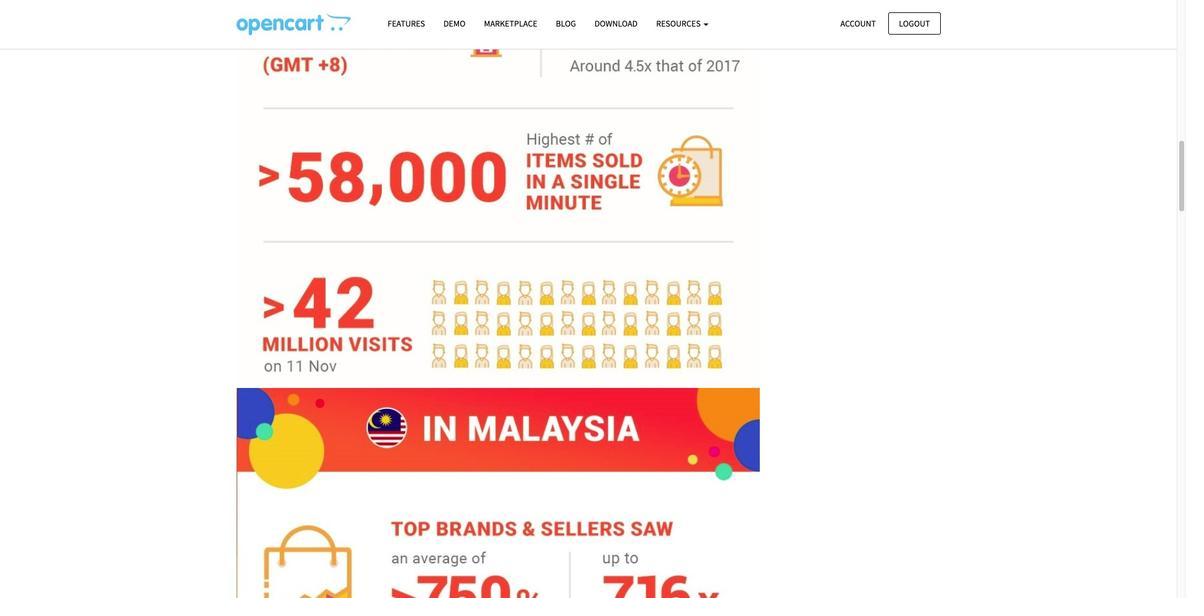 Task type: vqa. For each thing, say whether or not it's contained in the screenshot.
Marketplace link
yes



Task type: locate. For each thing, give the bounding box(es) containing it.
how to upgrade opencart 1.5.x to the new 3.x version link
[[779, 13, 925, 40]]

upgrade
[[808, 13, 842, 25]]

download
[[595, 18, 638, 29]]

how to upgrade opencart 1.5.x to the new 3.x version
[[779, 13, 925, 40]]

resources
[[657, 18, 703, 29]]

marketplace link
[[475, 13, 547, 35]]

marketplace
[[484, 18, 538, 29]]

features link
[[379, 13, 435, 35]]

to left "the"
[[902, 13, 910, 25]]

account
[[841, 18, 877, 29]]

0 horizontal spatial to
[[798, 13, 806, 25]]

to right how
[[798, 13, 806, 25]]

blog
[[556, 18, 576, 29]]

account link
[[831, 12, 887, 35]]

1 horizontal spatial to
[[902, 13, 910, 25]]

to
[[798, 13, 806, 25], [902, 13, 910, 25]]

logout
[[900, 18, 931, 29]]

download link
[[586, 13, 647, 35]]

new
[[779, 28, 796, 40]]

2 to from the left
[[902, 13, 910, 25]]

blog link
[[547, 13, 586, 35]]



Task type: describe. For each thing, give the bounding box(es) containing it.
3.x
[[798, 28, 809, 40]]

resources link
[[647, 13, 718, 35]]

version
[[811, 28, 840, 40]]

logout link
[[889, 12, 941, 35]]

current trend of  ecommerce in malaysia image
[[236, 13, 351, 35]]

features
[[388, 18, 425, 29]]

opencart
[[843, 13, 881, 25]]

1.5.x
[[883, 13, 901, 25]]

the
[[912, 13, 925, 25]]

demo
[[444, 18, 466, 29]]

demo link
[[435, 13, 475, 35]]

how
[[779, 13, 797, 25]]

1 to from the left
[[798, 13, 806, 25]]



